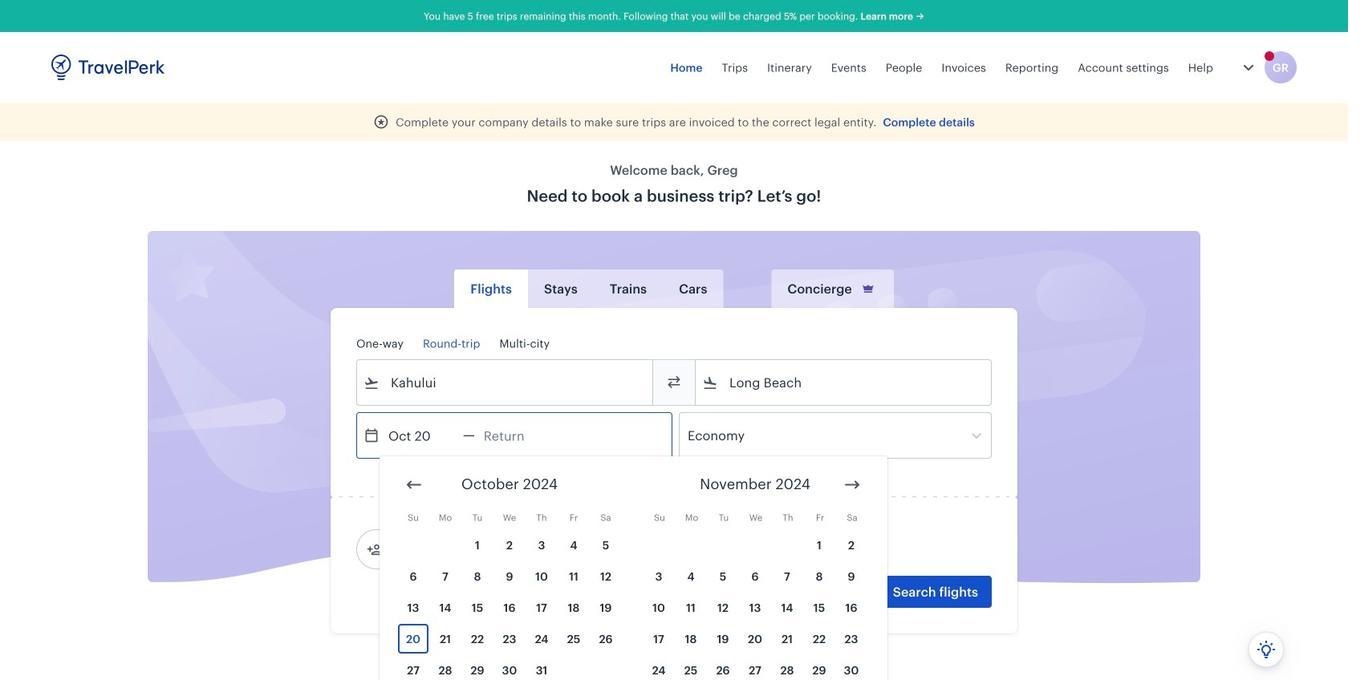 Task type: describe. For each thing, give the bounding box(es) containing it.
Add first traveler search field
[[383, 537, 550, 563]]

Return text field
[[475, 414, 559, 458]]

calendar application
[[380, 457, 1349, 681]]

move backward to switch to the previous month. image
[[405, 476, 424, 495]]

Depart text field
[[380, 414, 463, 458]]



Task type: locate. For each thing, give the bounding box(es) containing it.
To search field
[[719, 370, 971, 396]]

move forward to switch to the next month. image
[[843, 476, 862, 495]]

From search field
[[380, 370, 632, 396]]



